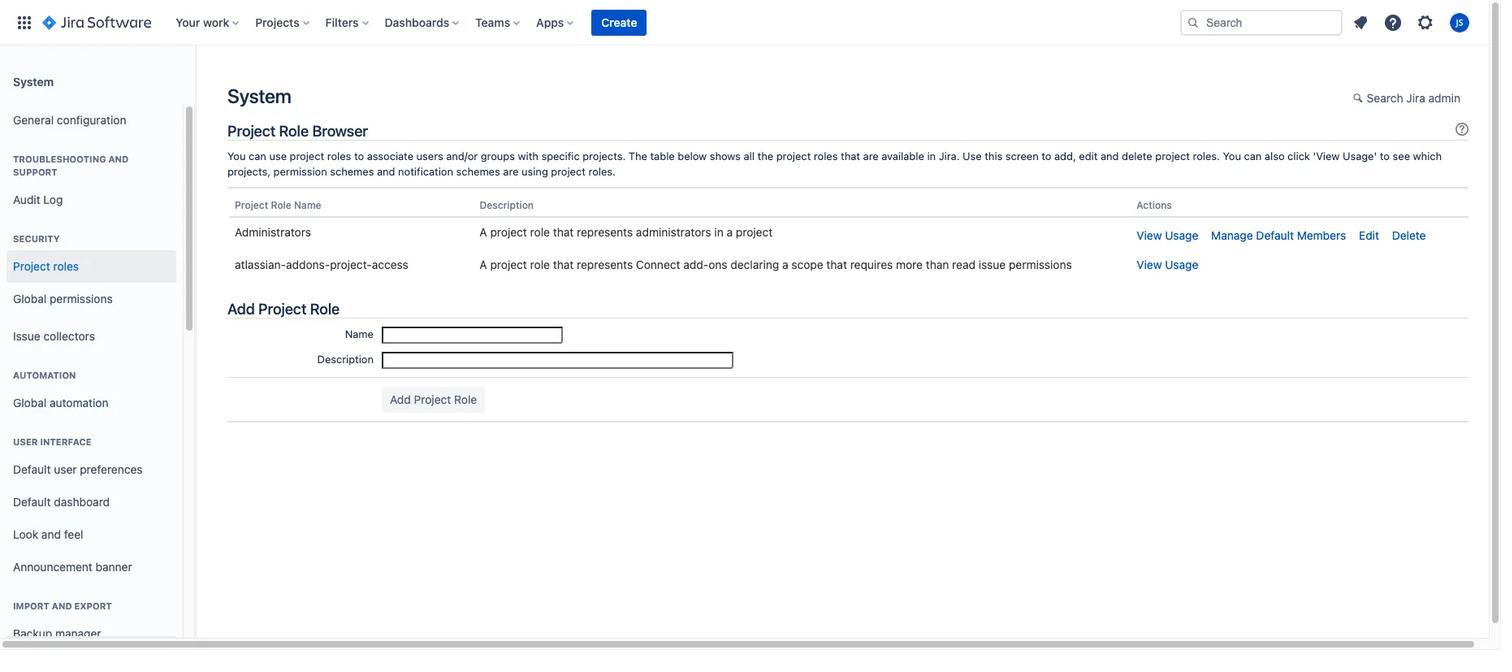 Task type: locate. For each thing, give the bounding box(es) containing it.
in left jira.
[[928, 150, 936, 163]]

1 horizontal spatial can
[[1245, 150, 1262, 163]]

2 view from the top
[[1137, 257, 1163, 271]]

collectors
[[43, 329, 95, 343]]

system up general
[[13, 74, 54, 88]]

1 schemes from the left
[[330, 165, 374, 178]]

2 view usage link from the top
[[1137, 257, 1199, 271]]

search jira admin
[[1368, 91, 1461, 105]]

description down the using
[[480, 199, 534, 212]]

and down associate
[[377, 165, 395, 178]]

you can use project roles to associate users and/or groups with specific projects. the table below shows all the project roles that are available in jira. use this screen to add, edit and delete project roles. you can also click 'view usage' to see which projects, permission schemes and notification schemes are using project roles.
[[228, 150, 1443, 178]]

connect
[[636, 257, 681, 271]]

project for project roles
[[13, 259, 50, 273]]

global down automation
[[13, 395, 47, 409]]

0 horizontal spatial description
[[317, 353, 374, 366]]

0 horizontal spatial name
[[294, 199, 322, 212]]

project up "use"
[[228, 122, 276, 140]]

screen
[[1006, 150, 1039, 163]]

roles down browser
[[327, 150, 351, 163]]

0 vertical spatial role
[[530, 225, 550, 239]]

1 horizontal spatial roles.
[[1194, 150, 1221, 163]]

0 horizontal spatial to
[[354, 150, 364, 163]]

in
[[928, 150, 936, 163], [715, 225, 724, 239]]

can left also
[[1245, 150, 1262, 163]]

0 horizontal spatial roles.
[[589, 165, 616, 178]]

and for troubleshooting and support
[[108, 154, 129, 164]]

default inside 'link'
[[13, 495, 51, 508]]

roles. left also
[[1194, 150, 1221, 163]]

settings image
[[1417, 13, 1436, 32]]

user
[[54, 462, 77, 476]]

user
[[13, 436, 38, 447]]

all
[[744, 150, 755, 163]]

requires
[[851, 257, 893, 271]]

filters button
[[321, 9, 375, 35]]

default for default user preferences
[[13, 462, 51, 476]]

issue collectors link
[[7, 320, 176, 353]]

0 vertical spatial a
[[480, 225, 487, 239]]

in up ons
[[715, 225, 724, 239]]

0 horizontal spatial are
[[503, 165, 519, 178]]

roles. down projects. on the top of the page
[[589, 165, 616, 178]]

1 can from the left
[[249, 150, 266, 163]]

default right manage
[[1257, 228, 1295, 242]]

represents left administrators
[[577, 225, 633, 239]]

0 vertical spatial are
[[864, 150, 879, 163]]

0 vertical spatial represents
[[577, 225, 633, 239]]

sidebar navigation image
[[177, 65, 213, 98]]

declaring
[[731, 257, 780, 271]]

see
[[1394, 150, 1411, 163]]

2 vertical spatial default
[[13, 495, 51, 508]]

2 vertical spatial role
[[310, 300, 340, 317]]

represents
[[577, 225, 633, 239], [577, 257, 633, 271]]

a
[[480, 225, 487, 239], [480, 257, 487, 271]]

to left associate
[[354, 150, 364, 163]]

1 vertical spatial are
[[503, 165, 519, 178]]

0 vertical spatial in
[[928, 150, 936, 163]]

permission
[[274, 165, 327, 178]]

schemes down and/or
[[456, 165, 500, 178]]

appswitcher icon image
[[15, 13, 34, 32]]

2 can from the left
[[1245, 150, 1262, 163]]

0 vertical spatial name
[[294, 199, 322, 212]]

add project role
[[228, 300, 340, 317]]

schemes
[[330, 165, 374, 178], [456, 165, 500, 178]]

to left add,
[[1042, 150, 1052, 163]]

0 horizontal spatial permissions
[[50, 291, 113, 305]]

1 view usage from the top
[[1137, 228, 1199, 242]]

2 schemes from the left
[[456, 165, 500, 178]]

2 view usage from the top
[[1137, 257, 1199, 271]]

description down add project role in the top left of the page
[[317, 353, 374, 366]]

and inside troubleshooting and support
[[108, 154, 129, 164]]

represents for connect
[[577, 257, 633, 271]]

1 horizontal spatial in
[[928, 150, 936, 163]]

0 horizontal spatial in
[[715, 225, 724, 239]]

represents down a project role that represents administrators in a project
[[577, 257, 633, 271]]

1 represents from the top
[[577, 225, 633, 239]]

None submit
[[382, 387, 485, 413]]

a up ons
[[727, 225, 733, 239]]

1 horizontal spatial name
[[345, 327, 374, 340]]

a project role that represents connect add-ons declaring a scope that requires more than read issue permissions
[[480, 257, 1073, 271]]

1 horizontal spatial you
[[1224, 150, 1242, 163]]

2 global from the top
[[13, 395, 47, 409]]

permissions inside security group
[[50, 291, 113, 305]]

1 vertical spatial role
[[271, 199, 292, 212]]

description
[[480, 199, 534, 212], [317, 353, 374, 366]]

project inside project roles link
[[13, 259, 50, 273]]

0 vertical spatial view usage
[[1137, 228, 1199, 242]]

that left available
[[841, 150, 861, 163]]

0 vertical spatial a
[[727, 225, 733, 239]]

0 vertical spatial role
[[279, 122, 309, 140]]

default user preferences link
[[7, 454, 176, 486]]

2 role from the top
[[530, 257, 550, 271]]

Search field
[[1181, 9, 1343, 35]]

1 vertical spatial view usage
[[1137, 257, 1199, 271]]

1 vertical spatial description
[[317, 353, 374, 366]]

view usage link
[[1137, 228, 1199, 242], [1137, 257, 1199, 271]]

audit log link
[[7, 184, 176, 216]]

a left scope
[[783, 257, 789, 271]]

1 vertical spatial view usage link
[[1137, 257, 1199, 271]]

interface
[[40, 436, 91, 447]]

name down project-
[[345, 327, 374, 340]]

0 vertical spatial global
[[13, 291, 47, 305]]

role up "use"
[[279, 122, 309, 140]]

and
[[1101, 150, 1120, 163], [108, 154, 129, 164], [377, 165, 395, 178], [41, 527, 61, 541], [52, 601, 72, 611]]

and inside group
[[52, 601, 72, 611]]

1 horizontal spatial are
[[864, 150, 879, 163]]

1 vertical spatial global
[[13, 395, 47, 409]]

default dashboard link
[[7, 486, 176, 519]]

jira
[[1407, 91, 1426, 105]]

1 usage from the top
[[1166, 228, 1199, 242]]

permissions down project roles link
[[50, 291, 113, 305]]

notifications image
[[1352, 13, 1371, 32]]

1 horizontal spatial schemes
[[456, 165, 500, 178]]

permissions
[[1009, 257, 1073, 271], [50, 291, 113, 305]]

default dashboard
[[13, 495, 110, 508]]

0 horizontal spatial schemes
[[330, 165, 374, 178]]

and up backup manager
[[52, 601, 72, 611]]

that
[[841, 150, 861, 163], [553, 225, 574, 239], [553, 257, 574, 271], [827, 257, 848, 271]]

default down user
[[13, 462, 51, 476]]

name down permission
[[294, 199, 322, 212]]

banner
[[0, 0, 1490, 46]]

issue collectors
[[13, 329, 95, 343]]

0 vertical spatial view usage link
[[1137, 228, 1199, 242]]

and down general configuration link
[[108, 154, 129, 164]]

0 vertical spatial roles.
[[1194, 150, 1221, 163]]

can up projects,
[[249, 150, 266, 163]]

0 vertical spatial view
[[1137, 228, 1163, 242]]

system up project role browser
[[228, 85, 291, 107]]

your
[[176, 15, 200, 29]]

0 horizontal spatial system
[[13, 74, 54, 88]]

permissions right the issue
[[1009, 257, 1073, 271]]

global down project roles
[[13, 291, 47, 305]]

and left feel
[[41, 527, 61, 541]]

actions
[[1137, 199, 1173, 212]]

2 a from the top
[[480, 257, 487, 271]]

support
[[13, 167, 57, 177]]

roles.
[[1194, 150, 1221, 163], [589, 165, 616, 178]]

are
[[864, 150, 879, 163], [503, 165, 519, 178]]

help image
[[1384, 13, 1404, 32]]

1 horizontal spatial permissions
[[1009, 257, 1073, 271]]

1 vertical spatial role
[[530, 257, 550, 271]]

roles right the
[[814, 150, 838, 163]]

general configuration link
[[7, 104, 176, 137]]

0 horizontal spatial you
[[228, 150, 246, 163]]

a for a project role that represents administrators in a project
[[480, 225, 487, 239]]

2 represents from the top
[[577, 257, 633, 271]]

roles up global permissions
[[53, 259, 79, 273]]

project down security
[[13, 259, 50, 273]]

2 horizontal spatial roles
[[814, 150, 838, 163]]

atlassian-
[[235, 257, 286, 271]]

project
[[228, 122, 276, 140], [235, 199, 268, 212], [13, 259, 50, 273], [259, 300, 307, 317]]

projects
[[255, 15, 300, 29]]

2 horizontal spatial to
[[1381, 150, 1391, 163]]

role for a project role that represents administrators in a project
[[530, 225, 550, 239]]

this
[[985, 150, 1003, 163]]

1 vertical spatial usage
[[1166, 257, 1199, 271]]

are down the "groups"
[[503, 165, 519, 178]]

role for name
[[271, 199, 292, 212]]

backup manager link
[[7, 618, 176, 650]]

role down atlassian-addons-project-access
[[310, 300, 340, 317]]

you left also
[[1224, 150, 1242, 163]]

0 horizontal spatial roles
[[53, 259, 79, 273]]

0 vertical spatial usage
[[1166, 228, 1199, 242]]

2 to from the left
[[1042, 150, 1052, 163]]

1 vertical spatial name
[[345, 327, 374, 340]]

announcement banner
[[13, 560, 132, 573]]

specific
[[542, 150, 580, 163]]

view
[[1137, 228, 1163, 242], [1137, 257, 1163, 271]]

schemes down associate
[[330, 165, 374, 178]]

global inside security group
[[13, 291, 47, 305]]

project up administrators in the top left of the page
[[235, 199, 268, 212]]

role for browser
[[279, 122, 309, 140]]

1 vertical spatial a
[[480, 257, 487, 271]]

add-
[[684, 257, 709, 271]]

issue
[[979, 257, 1006, 271]]

add,
[[1055, 150, 1077, 163]]

0 vertical spatial description
[[480, 199, 534, 212]]

1 horizontal spatial a
[[783, 257, 789, 271]]

export
[[74, 601, 112, 611]]

1 vertical spatial roles.
[[589, 165, 616, 178]]

default
[[1257, 228, 1295, 242], [13, 462, 51, 476], [13, 495, 51, 508]]

1 a from the top
[[480, 225, 487, 239]]

1 vertical spatial represents
[[577, 257, 633, 271]]

project roles link
[[7, 250, 176, 283]]

to
[[354, 150, 364, 163], [1042, 150, 1052, 163], [1381, 150, 1391, 163]]

you
[[228, 150, 246, 163], [1224, 150, 1242, 163]]

addons-
[[286, 257, 330, 271]]

jira software image
[[42, 13, 151, 32], [42, 13, 151, 32]]

1 horizontal spatial to
[[1042, 150, 1052, 163]]

project
[[290, 150, 324, 163], [777, 150, 811, 163], [1156, 150, 1191, 163], [551, 165, 586, 178], [490, 225, 527, 239], [736, 225, 773, 239], [490, 257, 527, 271]]

global for global permissions
[[13, 291, 47, 305]]

roles inside security group
[[53, 259, 79, 273]]

global inside automation group
[[13, 395, 47, 409]]

table
[[651, 150, 675, 163]]

1 vertical spatial default
[[13, 462, 51, 476]]

edit link
[[1360, 228, 1380, 242]]

'view
[[1314, 150, 1341, 163]]

global
[[13, 291, 47, 305], [13, 395, 47, 409]]

1 vertical spatial a
[[783, 257, 789, 271]]

1 vertical spatial permissions
[[50, 291, 113, 305]]

0 horizontal spatial can
[[249, 150, 266, 163]]

manage
[[1212, 228, 1254, 242]]

automation group
[[7, 353, 176, 424]]

you up projects,
[[228, 150, 246, 163]]

roles
[[327, 150, 351, 163], [814, 150, 838, 163], [53, 259, 79, 273]]

use
[[269, 150, 287, 163]]

and inside user interface "group"
[[41, 527, 61, 541]]

to left see
[[1381, 150, 1391, 163]]

general configuration
[[13, 113, 126, 126]]

role up administrators in the top left of the page
[[271, 199, 292, 212]]

backup manager
[[13, 626, 101, 640]]

None text field
[[382, 327, 563, 344], [382, 352, 734, 369], [382, 327, 563, 344], [382, 352, 734, 369]]

1 vertical spatial view
[[1137, 257, 1163, 271]]

1 role from the top
[[530, 225, 550, 239]]

members
[[1298, 228, 1347, 242]]

search image
[[1187, 16, 1200, 29]]

1 global from the top
[[13, 291, 47, 305]]

1 vertical spatial in
[[715, 225, 724, 239]]

are left available
[[864, 150, 879, 163]]

system
[[13, 74, 54, 88], [228, 85, 291, 107]]

default up look
[[13, 495, 51, 508]]



Task type: vqa. For each thing, say whether or not it's contained in the screenshot.
the right *
no



Task type: describe. For each thing, give the bounding box(es) containing it.
delete
[[1122, 150, 1153, 163]]

global automation
[[13, 395, 109, 409]]

security group
[[7, 216, 176, 320]]

the
[[758, 150, 774, 163]]

automation
[[13, 370, 76, 380]]

primary element
[[10, 0, 1181, 45]]

associate
[[367, 150, 414, 163]]

groups
[[481, 150, 515, 163]]

administrators
[[235, 225, 311, 239]]

1 view usage link from the top
[[1137, 228, 1199, 242]]

your work
[[176, 15, 229, 29]]

apps
[[537, 15, 564, 29]]

shows
[[710, 150, 741, 163]]

log
[[43, 192, 63, 206]]

1 horizontal spatial description
[[480, 199, 534, 212]]

project right add
[[259, 300, 307, 317]]

import and export
[[13, 601, 112, 611]]

teams
[[476, 15, 511, 29]]

use
[[963, 150, 982, 163]]

admin
[[1429, 91, 1461, 105]]

small image
[[1354, 92, 1367, 105]]

0 vertical spatial permissions
[[1009, 257, 1073, 271]]

1 you from the left
[[228, 150, 246, 163]]

1 to from the left
[[354, 150, 364, 163]]

using
[[522, 165, 548, 178]]

manager
[[55, 626, 101, 640]]

role for a project role that represents connect add-ons declaring a scope that requires more than read issue permissions
[[530, 257, 550, 271]]

user interface
[[13, 436, 91, 447]]

0 horizontal spatial a
[[727, 225, 733, 239]]

projects.
[[583, 150, 626, 163]]

banner containing your work
[[0, 0, 1490, 46]]

feel
[[64, 527, 83, 541]]

that down a project role that represents administrators in a project
[[553, 257, 574, 271]]

announcement banner link
[[7, 551, 176, 584]]

look
[[13, 527, 38, 541]]

banner
[[96, 560, 132, 573]]

a project role that represents administrators in a project
[[480, 225, 773, 239]]

default user preferences
[[13, 462, 143, 476]]

2 usage from the top
[[1166, 257, 1199, 271]]

1 horizontal spatial roles
[[327, 150, 351, 163]]

available
[[882, 150, 925, 163]]

your work button
[[171, 9, 246, 35]]

dashboard
[[54, 495, 110, 508]]

than
[[926, 257, 950, 271]]

search jira admin link
[[1346, 86, 1469, 112]]

global for global automation
[[13, 395, 47, 409]]

the
[[629, 150, 648, 163]]

browser
[[312, 122, 368, 140]]

also
[[1265, 150, 1285, 163]]

apps button
[[532, 9, 581, 35]]

ons
[[709, 257, 728, 271]]

that right scope
[[827, 257, 848, 271]]

project-
[[330, 257, 372, 271]]

1 view from the top
[[1137, 228, 1163, 242]]

jira.
[[939, 150, 960, 163]]

default for default dashboard
[[13, 495, 51, 508]]

dashboards button
[[380, 9, 466, 35]]

with
[[518, 150, 539, 163]]

announcement
[[13, 560, 93, 573]]

add
[[228, 300, 255, 317]]

project for project role name
[[235, 199, 268, 212]]

0 vertical spatial default
[[1257, 228, 1295, 242]]

global permissions
[[13, 291, 113, 305]]

your profile and settings image
[[1451, 13, 1470, 32]]

3 to from the left
[[1381, 150, 1391, 163]]

troubleshooting and support
[[13, 154, 129, 177]]

search
[[1368, 91, 1404, 105]]

below
[[678, 150, 707, 163]]

read
[[953, 257, 976, 271]]

and right edit
[[1101, 150, 1120, 163]]

1 horizontal spatial system
[[228, 85, 291, 107]]

issue
[[13, 329, 40, 343]]

that down the specific on the left top
[[553, 225, 574, 239]]

troubleshooting and support group
[[7, 137, 176, 221]]

which
[[1414, 150, 1443, 163]]

that inside you can use project roles to associate users and/or groups with specific projects. the table below shows all the project roles that are available in jira. use this screen to add, edit and delete project roles. you can also click 'view usage' to see which projects, permission schemes and notification schemes are using project roles.
[[841, 150, 861, 163]]

edit
[[1080, 150, 1098, 163]]

project role browser
[[228, 122, 368, 140]]

import and export group
[[7, 584, 176, 650]]

global permissions link
[[7, 283, 176, 315]]

users
[[417, 150, 444, 163]]

manage default members link
[[1212, 228, 1347, 242]]

and for import and export
[[52, 601, 72, 611]]

configuration
[[57, 113, 126, 126]]

delete link
[[1393, 228, 1427, 242]]

in inside you can use project roles to associate users and/or groups with specific projects. the table below shows all the project roles that are available in jira. use this screen to add, edit and delete project roles. you can also click 'view usage' to see which projects, permission schemes and notification schemes are using project roles.
[[928, 150, 936, 163]]

a for a project role that represents connect add-ons declaring a scope that requires more than read issue permissions
[[480, 257, 487, 271]]

filters
[[326, 15, 359, 29]]

project role name
[[235, 199, 322, 212]]

user interface group
[[7, 419, 176, 588]]

dashboards
[[385, 15, 450, 29]]

manage default members
[[1212, 228, 1347, 242]]

work
[[203, 15, 229, 29]]

and for look and feel
[[41, 527, 61, 541]]

look and feel
[[13, 527, 83, 541]]

troubleshooting
[[13, 154, 106, 164]]

project roles
[[13, 259, 79, 273]]

teams button
[[471, 9, 527, 35]]

scope
[[792, 257, 824, 271]]

preferences
[[80, 462, 143, 476]]

delete
[[1393, 228, 1427, 242]]

edit
[[1360, 228, 1380, 242]]

automation
[[50, 395, 109, 409]]

project for project role browser
[[228, 122, 276, 140]]

represents for administrators
[[577, 225, 633, 239]]

audit log
[[13, 192, 63, 206]]

import
[[13, 601, 49, 611]]

backup
[[13, 626, 52, 640]]

2 you from the left
[[1224, 150, 1242, 163]]

and/or
[[446, 150, 478, 163]]

click
[[1288, 150, 1311, 163]]



